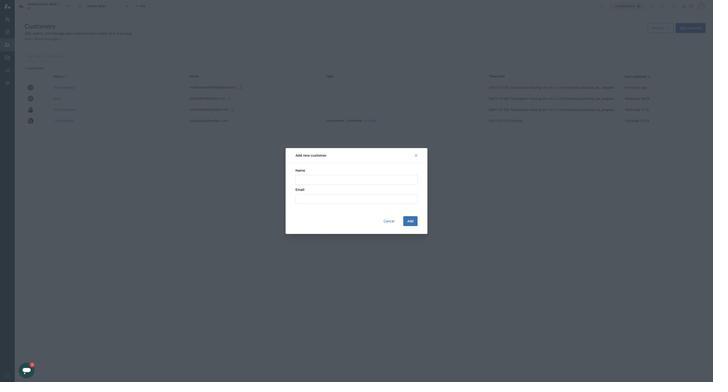 Task type: vqa. For each thing, say whether or not it's contained in the screenshot.
09:26
no



Task type: locate. For each thing, give the bounding box(es) containing it.
(opens in a new tab) image
[[58, 37, 62, 40]]

x- for yesterday 11:12
[[554, 108, 558, 112]]

1 vertical spatial missing:
[[529, 97, 542, 101]]

last
[[625, 74, 632, 79]]

customers
[[73, 31, 89, 35], [28, 66, 44, 70]]

1 vertical spatial (gmt-07:00) translation missing: en-us-x-1.txt.timezone.america_los_angeles
[[489, 97, 614, 101]]

missing: for yesterday 11:12
[[529, 108, 542, 112]]

the customer link
[[54, 108, 76, 112]]

0 vertical spatial customer
[[687, 26, 702, 30]]

close image
[[66, 4, 71, 9]]

translation
[[510, 85, 528, 90], [510, 97, 528, 101], [510, 108, 528, 112]]

2 missing: from the top
[[529, 97, 542, 101]]

en-
[[543, 85, 548, 90], [543, 97, 548, 101], [543, 108, 548, 112]]

anna medina
[[54, 85, 74, 90]]

0 vertical spatial (gmt-07:00) translation missing: en-us-x-1.txt.timezone.america_los_angeles
[[489, 85, 614, 90]]

0 vertical spatial name
[[54, 74, 63, 79]]

name button
[[54, 74, 67, 79]]

jeremy
[[87, 4, 97, 8]]

last updated
[[625, 74, 646, 79]]

3 1.txt.timezone.america_los_angeles from the top
[[558, 108, 614, 112]]

1 vertical spatial yesterday
[[625, 108, 640, 112]]

en- for yesterday 18:15
[[543, 97, 548, 101]]

3 missing: from the top
[[529, 108, 542, 112]]

us-
[[548, 85, 554, 90], [548, 97, 554, 101], [548, 108, 554, 112]]

1 1.txt.timezone.america_los_angeles from the top
[[558, 85, 614, 90]]

moretisha@foodlez.com
[[190, 119, 228, 123]]

translation for yesterday 18:15
[[510, 97, 528, 101]]

0 horizontal spatial name
[[54, 74, 63, 79]]

1 horizontal spatial add
[[407, 219, 414, 223]]

1 missing: from the top
[[529, 85, 542, 90]]

07:00) for yesterday 18:15
[[499, 97, 509, 101]]

1 vertical spatial name
[[295, 168, 305, 173]]

last updated button
[[625, 74, 650, 79]]

add right cancel
[[407, 219, 414, 223]]

tisha morrel link
[[54, 119, 73, 123]]

1 (gmt- from the top
[[489, 85, 499, 90]]

2 yesterday from the top
[[625, 108, 640, 112]]

customers right 4
[[28, 66, 44, 70]]

yesterday 18:15
[[625, 97, 650, 101]]

10:06
[[640, 119, 649, 123]]

1 vertical spatial en-
[[543, 97, 548, 101]]

0 vertical spatial x-
[[554, 85, 558, 90]]

Name field
[[295, 175, 418, 185]]

add,
[[25, 31, 32, 35]]

07:00) for 6 minutes ago
[[499, 85, 509, 90]]

more
[[369, 118, 377, 123]]

x-
[[554, 85, 558, 90], [554, 97, 558, 101], [554, 108, 558, 112]]

0 vertical spatial yesterday
[[625, 97, 640, 101]]

zendesk image
[[4, 373, 11, 379]]

0 vertical spatial customers
[[73, 31, 89, 35]]

2 (gmt- from the top
[[489, 97, 499, 101]]

07:00) for yesterday 11:12
[[499, 108, 509, 112]]

search,
[[33, 31, 44, 35]]

2 vertical spatial 1.txt.timezone.america_los_angeles
[[558, 108, 614, 112]]

and
[[45, 31, 51, 35]]

3 translation from the top
[[510, 108, 528, 112]]

jeremy miller
[[87, 4, 106, 8]]

name down new
[[295, 168, 305, 173]]

this
[[44, 37, 50, 41]]

tab
[[15, 0, 74, 12]]

3 us- from the top
[[548, 108, 554, 112]]

customers right your
[[73, 31, 89, 35]]

0 vertical spatial missing:
[[529, 85, 542, 90]]

0 vertical spatial unverified email image
[[228, 97, 232, 101]]

4
[[25, 66, 27, 70]]

2 us- from the top
[[548, 97, 554, 101]]

0 vertical spatial 1.txt.timezone.america_los_angeles
[[558, 85, 614, 90]]

3 (gmt- from the top
[[489, 108, 499, 112]]

2 vertical spatial (gmt-07:00) translation missing: en-us-x-1.txt.timezone.america_los_angeles
[[489, 108, 614, 112]]

1 horizontal spatial customers
[[73, 31, 89, 35]]

0 horizontal spatial add
[[295, 153, 302, 158]]

1 vertical spatial us-
[[548, 97, 554, 101]]

1 vertical spatial unverified email image
[[231, 108, 235, 112]]

add inside button
[[679, 26, 686, 30]]

anna medina link
[[54, 85, 74, 90]]

1 (gmt-07:00) translation missing: en-us-x-1.txt.timezone.america_los_angeles from the top
[[489, 85, 614, 90]]

1 x- from the top
[[554, 85, 558, 90]]

0 vertical spatial -
[[326, 85, 327, 89]]

tabs tab list
[[15, 0, 595, 12]]

1.txt.timezone.america_los_angeles
[[558, 85, 614, 90], [558, 97, 614, 101], [558, 108, 614, 112]]

customers image
[[4, 42, 11, 48]]

4 customers
[[25, 66, 44, 70]]

cancel button
[[380, 216, 398, 226]]

3 07:00) from the top
[[499, 108, 509, 112]]

1 vertical spatial x-
[[554, 97, 558, 101]]

2 translation from the top
[[510, 97, 528, 101]]

customer inside button
[[687, 26, 702, 30]]

3 (gmt-07:00) translation missing: en-us-x-1.txt.timezone.america_los_angeles from the top
[[489, 108, 614, 112]]

4 07:00) from the top
[[499, 119, 509, 123]]

2 (gmt-07:00) translation missing: en-us-x-1.txt.timezone.america_los_angeles from the top
[[489, 97, 614, 101]]

tisha
[[54, 119, 62, 123]]

2 vertical spatial missing:
[[529, 108, 542, 112]]

11:12
[[641, 108, 649, 112]]

2 vertical spatial en-
[[543, 108, 548, 112]]

conversations
[[615, 4, 635, 8]]

(gmt-
[[489, 85, 499, 90], [489, 97, 499, 101], [489, 108, 499, 112], [489, 119, 499, 123]]

(gmt- for yesterday 18:15
[[489, 97, 499, 101]]

us- for yesterday 18:15
[[548, 97, 554, 101]]

yesterday up thursday
[[625, 108, 640, 112]]

unverified email image
[[228, 97, 232, 101], [231, 108, 235, 112]]

2 07:00) from the top
[[499, 97, 509, 101]]

1 vertical spatial -
[[326, 96, 327, 100]]

customer
[[61, 108, 76, 112]]

get started image
[[4, 16, 11, 22]]

2 x- from the top
[[554, 97, 558, 101]]

1 vertical spatial customer
[[311, 153, 326, 158]]

07:00)
[[499, 85, 509, 90], [499, 97, 509, 101], [499, 108, 509, 112], [499, 119, 509, 123]]

customer down get help image
[[687, 26, 702, 30]]

3 x- from the top
[[554, 108, 558, 112]]

us- for 6 minutes ago
[[548, 85, 554, 90]]

2 vertical spatial us-
[[548, 108, 554, 112]]

2 1.txt.timezone.america_los_angeles from the top
[[558, 97, 614, 101]]

one
[[117, 31, 122, 35]]

1 translation from the top
[[510, 85, 528, 90]]

add
[[679, 26, 686, 30], [295, 153, 302, 158], [407, 219, 414, 223]]

unverified email image for klobrad84@gmail.com
[[228, 97, 232, 101]]

ticket
[[63, 2, 71, 6]]

Search customers field
[[34, 54, 132, 58]]

2 en- from the top
[[543, 97, 548, 101]]

1 horizontal spatial customer
[[687, 26, 702, 30]]

2 horizontal spatial add
[[679, 26, 686, 30]]

3 - from the top
[[326, 107, 327, 111]]

1 vertical spatial translation
[[510, 97, 528, 101]]

name up anna at the left
[[54, 74, 63, 79]]

6
[[625, 85, 627, 90]]

2 vertical spatial translation
[[510, 108, 528, 112]]

unverified email image right customer@example.com
[[231, 108, 235, 112]]

(gmt-07:00) translation missing: en-us-x-1.txt.timezone.america_los_angeles
[[489, 85, 614, 90], [489, 97, 614, 101], [489, 108, 614, 112]]

1 vertical spatial 1.txt.timezone.america_los_angeles
[[558, 97, 614, 101]]

zendesk support image
[[4, 3, 11, 10]]

customer@example.com
[[190, 107, 229, 112]]

add down zendesk products 'icon'
[[679, 26, 686, 30]]

2 vertical spatial add
[[407, 219, 414, 223]]

1 - from the top
[[326, 85, 327, 89]]

add left new
[[295, 153, 302, 158]]

0 vertical spatial en-
[[543, 85, 548, 90]]

name
[[54, 74, 63, 79], [295, 168, 305, 173]]

customer right new
[[311, 153, 326, 158]]

18:15
[[641, 97, 650, 101]]

1 07:00) from the top
[[499, 85, 509, 90]]

morrel
[[63, 119, 73, 123]]

add customer
[[679, 26, 702, 30]]

Email field
[[295, 194, 418, 204]]

name inside add new customer dialog
[[295, 168, 305, 173]]

0 vertical spatial add
[[679, 26, 686, 30]]

0 vertical spatial translation
[[510, 85, 528, 90]]

0 horizontal spatial customer
[[311, 153, 326, 158]]

2 vertical spatial -
[[326, 107, 327, 111]]

1 vertical spatial add
[[295, 153, 302, 158]]

learn about this page
[[25, 37, 58, 41]]

brad link
[[54, 97, 61, 101]]

thursday
[[625, 119, 639, 123]]

missing:
[[529, 85, 542, 90], [529, 97, 542, 101], [529, 108, 542, 112]]

1 yesterday from the top
[[625, 97, 640, 101]]

yesterday
[[625, 97, 640, 101], [625, 108, 640, 112]]

name inside button
[[54, 74, 63, 79]]

sample ticket: meet the ticket #1
[[28, 2, 71, 10]]

minutes
[[628, 85, 640, 90]]

unverified email image down "medinaanna1994@gmail.com"
[[228, 97, 232, 101]]

-
[[326, 85, 327, 89], [326, 96, 327, 100], [326, 107, 327, 111]]

+1 more button
[[364, 118, 377, 123]]

1 us- from the top
[[548, 85, 554, 90]]

1 en- from the top
[[543, 85, 548, 90]]

missing: for yesterday 18:15
[[529, 97, 542, 101]]

2 vertical spatial x-
[[554, 108, 558, 112]]

2 - from the top
[[326, 96, 327, 100]]

customer
[[687, 26, 702, 30], [311, 153, 326, 158]]

miller
[[98, 4, 106, 8]]

(gmt-07:00) translation missing: en-us-x-1.txt.timezone.america_los_angeles for 6 minutes ago
[[489, 85, 614, 90]]

(gmt-07:00) arizona
[[489, 119, 522, 123]]

(end
[[90, 31, 97, 35]]

users)
[[98, 31, 108, 35]]

manage
[[52, 31, 64, 35]]

(gmt- for thursday 10:06
[[489, 119, 499, 123]]

4 (gmt- from the top
[[489, 119, 499, 123]]

page
[[51, 37, 58, 41]]

0 vertical spatial us-
[[548, 85, 554, 90]]

yesterday down minutes
[[625, 97, 640, 101]]

3 en- from the top
[[543, 108, 548, 112]]

1 horizontal spatial name
[[295, 168, 305, 173]]

0 horizontal spatial customers
[[28, 66, 44, 70]]

add for customer
[[679, 26, 686, 30]]



Task type: describe. For each thing, give the bounding box(es) containing it.
learn
[[25, 37, 33, 41]]

main element
[[0, 0, 15, 382]]

add for new
[[295, 153, 302, 158]]

yesterday for yesterday 11:12
[[625, 108, 640, 112]]

us- for yesterday 11:12
[[548, 108, 554, 112]]

new_customer
[[327, 119, 344, 122]]

1.txt.timezone.america_los_angeles for yesterday 18:15
[[558, 97, 614, 101]]

all
[[109, 31, 112, 35]]

updated
[[633, 74, 646, 79]]

your
[[65, 31, 72, 35]]

1.txt.timezone.america_los_angeles for yesterday 11:12
[[558, 108, 614, 112]]

customers
[[25, 22, 56, 30]]

organizations image
[[4, 54, 11, 61]]

meet
[[49, 2, 56, 6]]

6 minutes ago
[[625, 85, 647, 90]]

(gmt-07:00) translation missing: en-us-x-1.txt.timezone.america_los_angeles for yesterday 18:15
[[489, 97, 614, 101]]

ticket:
[[39, 2, 48, 6]]

(gmt- for yesterday 11:12
[[489, 108, 499, 112]]

views image
[[4, 29, 11, 35]]

customers add, search, and manage your customers (end users) all in one place.
[[25, 22, 133, 35]]

x- for 6 minutes ago
[[554, 85, 558, 90]]

unverified email image for customer@example.com
[[231, 108, 235, 112]]

translation for 6 minutes ago
[[510, 85, 528, 90]]

close image
[[125, 4, 130, 9]]

add button
[[403, 216, 418, 226]]

medinaanna1994@gmail.com
[[190, 85, 236, 89]]

close modal image
[[414, 154, 418, 158]]

tab containing sample ticket: meet the ticket
[[15, 0, 74, 12]]

1 vertical spatial customers
[[28, 66, 44, 70]]

brad
[[54, 97, 61, 101]]

cancel
[[384, 219, 394, 223]]

medina
[[63, 85, 74, 90]]

get help image
[[689, 4, 694, 8]]

zendesk products image
[[682, 5, 685, 8]]

email
[[295, 188, 304, 192]]

place.
[[123, 31, 133, 35]]

add new customer
[[295, 153, 326, 158]]

conversations button
[[609, 2, 646, 10]]

admin image
[[4, 80, 11, 86]]

1.txt.timezone.america_los_angeles for 6 minutes ago
[[558, 85, 614, 90]]

add customer button
[[675, 23, 706, 33]]

about
[[34, 37, 43, 41]]

anna
[[54, 85, 62, 90]]

klobrad84@gmail.com
[[190, 96, 225, 101]]

arizona
[[510, 119, 522, 123]]

- for klobrad84@gmail.com
[[326, 96, 327, 100]]

x- for yesterday 18:15
[[554, 97, 558, 101]]

- for customer@example.com
[[326, 107, 327, 111]]

yesterday 11:12
[[625, 108, 649, 112]]

translation for yesterday 11:12
[[510, 108, 528, 112]]

customer inside dialog
[[311, 153, 326, 158]]

thursday 10:06
[[625, 119, 649, 123]]

add new customer dialog
[[286, 148, 427, 234]]

+1
[[364, 118, 368, 123]]

learn about this page link
[[25, 37, 62, 41]]

unverified email image
[[239, 86, 243, 90]]

brickmortar +1 more
[[347, 118, 377, 123]]

brickmortar
[[347, 119, 362, 122]]

new
[[303, 153, 310, 158]]

customers inside customers add, search, and manage your customers (end users) all in one place.
[[73, 31, 89, 35]]

reporting image
[[4, 67, 11, 74]]

in
[[113, 31, 116, 35]]

missing: for 6 minutes ago
[[529, 85, 542, 90]]

yesterday for yesterday 18:15
[[625, 97, 640, 101]]

- for medinaanna1994@gmail.com
[[326, 85, 327, 89]]

en- for yesterday 11:12
[[543, 108, 548, 112]]

en- for 6 minutes ago
[[543, 85, 548, 90]]

add inside 'button'
[[407, 219, 414, 223]]

#1
[[28, 6, 31, 10]]

the customer
[[54, 108, 76, 112]]

tisha morrel
[[54, 119, 73, 123]]

the
[[54, 108, 60, 112]]

(gmt- for 6 minutes ago
[[489, 85, 499, 90]]

ago
[[641, 85, 647, 90]]

(gmt-07:00) translation missing: en-us-x-1.txt.timezone.america_los_angeles for yesterday 11:12
[[489, 108, 614, 112]]

the
[[57, 2, 62, 6]]

jeremy miller tab
[[74, 0, 133, 12]]

07:00) for thursday 10:06
[[499, 119, 509, 123]]

sample
[[28, 2, 38, 6]]



